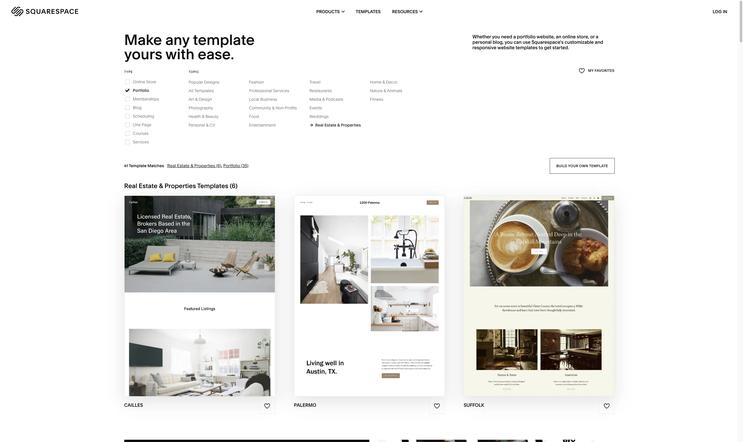 Task type: locate. For each thing, give the bounding box(es) containing it.
1 horizontal spatial cailles
[[202, 285, 226, 292]]

with inside button
[[354, 285, 369, 292]]

all templates
[[189, 88, 214, 93]]

estate down 41 template matches
[[139, 182, 158, 190]]

1 vertical spatial services
[[133, 140, 149, 145]]

2 horizontal spatial real
[[316, 123, 324, 128]]

preview of building your own template image
[[370, 440, 615, 443]]

topic
[[189, 70, 199, 74]]

with for start with cailles
[[187, 285, 201, 292]]

6
[[232, 182, 236, 190]]

online
[[563, 34, 576, 40]]

preview inside "link"
[[343, 296, 368, 303]]

preview down start with suffolk
[[514, 296, 539, 303]]

& right home
[[383, 80, 385, 85]]

suffolk element
[[465, 196, 615, 397]]

to
[[539, 45, 544, 51]]

1 horizontal spatial estate
[[177, 163, 190, 169]]

real estate & properties templates ( 6 )
[[124, 182, 238, 190]]

estate down weddings link
[[325, 123, 337, 128]]

properties for real estate & properties templates ( 6 )
[[165, 182, 196, 190]]

41
[[124, 163, 128, 169]]

& for decor
[[383, 80, 385, 85]]

1 vertical spatial properties
[[195, 163, 215, 169]]

suffolk
[[541, 285, 567, 292], [540, 296, 566, 303], [464, 403, 485, 408]]

personal & cv link
[[189, 123, 221, 128]]

started.
[[553, 45, 570, 51]]

whether
[[473, 34, 492, 40]]

need
[[502, 34, 513, 40]]

weddings link
[[310, 114, 335, 119]]

1 horizontal spatial template
[[590, 164, 609, 168]]

0 horizontal spatial preview
[[343, 296, 368, 303]]

0 vertical spatial properties
[[341, 123, 361, 128]]

2 horizontal spatial estate
[[325, 123, 337, 128]]

memberships
[[133, 97, 159, 102]]

ease.
[[198, 45, 234, 63]]

& for design
[[195, 97, 198, 102]]

use
[[523, 39, 531, 45]]

portfolio right ,
[[224, 163, 240, 169]]

1 horizontal spatial real
[[167, 163, 176, 169]]

& right "media"
[[323, 97, 325, 102]]

0 horizontal spatial portfolio
[[133, 88, 149, 93]]

with for start with suffolk
[[525, 285, 540, 292]]

photography
[[189, 105, 213, 111]]

palermo inside "link"
[[369, 296, 397, 303]]

real right matches
[[167, 163, 176, 169]]

1 vertical spatial templates
[[194, 88, 214, 93]]

services up business
[[273, 88, 289, 93]]

palermo inside button
[[370, 285, 398, 292]]

properties
[[341, 123, 361, 128], [195, 163, 215, 169], [165, 182, 196, 190]]

blog
[[133, 105, 142, 110]]

preview
[[343, 296, 368, 303], [514, 296, 539, 303]]

1 horizontal spatial a
[[597, 34, 599, 40]]

real for real estate & properties
[[316, 123, 324, 128]]

squarespace logo image
[[11, 7, 78, 16]]

palermo
[[370, 285, 398, 292], [369, 296, 397, 303], [294, 403, 317, 408]]

2 start from the left
[[336, 285, 353, 292]]

& left non-
[[272, 105, 275, 111]]

0 horizontal spatial a
[[514, 34, 517, 40]]

1 horizontal spatial start
[[336, 285, 353, 292]]

3 start from the left
[[507, 285, 524, 292]]

entertainment
[[249, 123, 276, 128]]

start for start with suffolk
[[507, 285, 524, 292]]

1 vertical spatial real
[[167, 163, 176, 169]]

& for animals
[[384, 88, 387, 93]]

home & decor
[[370, 80, 398, 85]]

start for start with cailles
[[168, 285, 185, 292]]

2 vertical spatial estate
[[139, 182, 158, 190]]

preview down start with palermo
[[343, 296, 368, 303]]

& right health
[[202, 114, 205, 119]]

portfolio
[[133, 88, 149, 93], [224, 163, 240, 169]]

1 vertical spatial palermo
[[369, 296, 397, 303]]

podcasts
[[326, 97, 344, 102]]

business
[[260, 97, 277, 102]]

1 horizontal spatial preview
[[514, 296, 539, 303]]

0 vertical spatial template
[[193, 31, 255, 49]]

templates link
[[356, 0, 381, 23]]

0 vertical spatial real
[[316, 123, 324, 128]]

2 vertical spatial properties
[[165, 182, 196, 190]]

0 horizontal spatial cailles
[[124, 403, 143, 408]]

start with suffolk
[[507, 285, 567, 292]]

estate
[[325, 123, 337, 128], [177, 163, 190, 169], [139, 182, 158, 190]]

popular designs link
[[189, 80, 225, 85]]

a right need
[[514, 34, 517, 40]]

online
[[133, 79, 145, 85]]

page
[[142, 122, 152, 128]]

or
[[591, 34, 595, 40]]

estate up "real estate & properties templates ( 6 )"
[[177, 163, 190, 169]]

real
[[316, 123, 324, 128], [167, 163, 176, 169], [124, 182, 137, 190]]

start inside start with suffolk button
[[507, 285, 524, 292]]

travel link
[[310, 80, 327, 85]]

0 horizontal spatial services
[[133, 140, 149, 145]]

& right nature
[[384, 88, 387, 93]]

build your own template button
[[550, 158, 615, 174]]

start inside start with palermo button
[[336, 285, 353, 292]]

personal
[[473, 39, 492, 45]]

properties for real estate & properties (6) , portfolio (35)
[[195, 163, 215, 169]]

0 vertical spatial palermo
[[370, 285, 398, 292]]

fashion link
[[249, 80, 270, 85]]

1 vertical spatial template
[[590, 164, 609, 168]]

(35)
[[241, 163, 249, 169]]

1 a from the left
[[514, 34, 517, 40]]

my
[[589, 69, 594, 73]]

portfolio down online
[[133, 88, 149, 93]]

scheduling
[[133, 114, 154, 119]]

0 horizontal spatial you
[[493, 34, 501, 40]]

real for real estate & properties (6) , portfolio (35)
[[167, 163, 176, 169]]

get
[[545, 45, 552, 51]]

0 horizontal spatial estate
[[139, 182, 158, 190]]

1 horizontal spatial you
[[505, 39, 513, 45]]

preview for preview suffolk
[[514, 296, 539, 303]]

travel
[[310, 80, 321, 85]]

you left need
[[493, 34, 501, 40]]

41 template matches
[[124, 163, 164, 169]]

you left can
[[505, 39, 513, 45]]

cv
[[210, 123, 215, 128]]

0 vertical spatial suffolk
[[541, 285, 567, 292]]

1 start from the left
[[168, 285, 185, 292]]

any
[[166, 31, 190, 49]]

cailles element
[[125, 196, 275, 397]]

2 vertical spatial real
[[124, 182, 137, 190]]

cailles
[[202, 285, 226, 292], [124, 403, 143, 408]]

0 horizontal spatial real
[[124, 182, 137, 190]]

2 horizontal spatial start
[[507, 285, 524, 292]]

& left cv
[[206, 123, 209, 128]]

photography link
[[189, 105, 219, 111]]

0 horizontal spatial start
[[168, 285, 185, 292]]

& right art
[[195, 97, 198, 102]]

preview suffolk
[[514, 296, 566, 303]]

1 vertical spatial estate
[[177, 163, 190, 169]]

2 a from the left
[[597, 34, 599, 40]]

1 vertical spatial portfolio
[[224, 163, 240, 169]]

real for real estate & properties templates ( 6 )
[[124, 182, 137, 190]]

templates
[[356, 9, 381, 14], [194, 88, 214, 93], [197, 182, 229, 190]]

properties for real estate & properties
[[341, 123, 361, 128]]

a right or
[[597, 34, 599, 40]]

non-
[[276, 105, 285, 111]]

& up "real estate & properties templates ( 6 )"
[[191, 163, 194, 169]]

0 vertical spatial cailles
[[202, 285, 226, 292]]

make any template yours with ease.
[[124, 31, 258, 63]]

real down weddings
[[316, 123, 324, 128]]

restaurants link
[[310, 88, 338, 93]]

matches
[[148, 163, 164, 169]]

professional
[[249, 88, 272, 93]]

0 vertical spatial estate
[[325, 123, 337, 128]]

real down 41 at the top
[[124, 182, 137, 190]]

& for non-
[[272, 105, 275, 111]]

0 horizontal spatial template
[[193, 31, 255, 49]]

food link
[[249, 114, 265, 119]]

1 preview from the left
[[343, 296, 368, 303]]

2 vertical spatial palermo
[[294, 403, 317, 408]]

1 horizontal spatial services
[[273, 88, 289, 93]]

art & design link
[[189, 97, 218, 102]]

store
[[146, 79, 156, 85]]

services down courses
[[133, 140, 149, 145]]

2 preview from the left
[[514, 296, 539, 303]]

favorites
[[595, 69, 615, 73]]

nature
[[370, 88, 383, 93]]

1 vertical spatial suffolk
[[540, 296, 566, 303]]

build your own template
[[557, 164, 609, 168]]

start
[[168, 285, 185, 292], [336, 285, 353, 292], [507, 285, 524, 292]]

&
[[383, 80, 385, 85], [384, 88, 387, 93], [195, 97, 198, 102], [323, 97, 325, 102], [272, 105, 275, 111], [202, 114, 205, 119], [206, 123, 209, 128], [338, 123, 340, 128], [191, 163, 194, 169], [159, 182, 163, 190]]

start inside start with cailles button
[[168, 285, 185, 292]]

& for podcasts
[[323, 97, 325, 102]]

estate for real estate & properties
[[325, 123, 337, 128]]

blog,
[[493, 39, 504, 45]]



Task type: vqa. For each thing, say whether or not it's contained in the screenshot.
Real Estate & Properties (6) link
yes



Task type: describe. For each thing, give the bounding box(es) containing it.
template
[[129, 163, 147, 169]]

log             in link
[[714, 9, 728, 14]]

own
[[580, 164, 589, 168]]

profits
[[285, 105, 297, 111]]

(
[[230, 182, 232, 190]]

an
[[557, 34, 562, 40]]

home & decor link
[[370, 80, 404, 85]]

professional services link
[[249, 88, 295, 93]]

make
[[124, 31, 162, 49]]

& down podcasts
[[338, 123, 340, 128]]

my favorites
[[589, 69, 615, 73]]

build
[[557, 164, 568, 168]]

cailles inside button
[[202, 285, 226, 292]]

palermo image
[[295, 196, 445, 397]]

responsive
[[473, 45, 497, 51]]

personal & cv
[[189, 123, 215, 128]]

cailles image
[[125, 196, 275, 397]]

local business
[[249, 97, 277, 102]]

template inside make any template yours with ease.
[[193, 31, 255, 49]]

all templates link
[[189, 88, 220, 93]]

website,
[[537, 34, 556, 40]]

preview palermo
[[343, 296, 397, 303]]

2 vertical spatial suffolk
[[464, 403, 485, 408]]

community & non-profits
[[249, 105, 297, 111]]

)
[[236, 182, 238, 190]]

can
[[514, 39, 522, 45]]

your
[[569, 164, 579, 168]]

1 horizontal spatial portfolio
[[224, 163, 240, 169]]

home
[[370, 80, 382, 85]]

1 vertical spatial cailles
[[124, 403, 143, 408]]

0 vertical spatial portfolio
[[133, 88, 149, 93]]

suffolk inside preview suffolk link
[[540, 296, 566, 303]]

log
[[714, 9, 723, 14]]

add suffolk to your favorites list image
[[604, 403, 611, 410]]

suffolk inside start with suffolk button
[[541, 285, 567, 292]]

in
[[724, 9, 728, 14]]

designs
[[204, 80, 220, 85]]

squarespace logo link
[[11, 7, 155, 16]]

media
[[310, 97, 322, 102]]

popular
[[189, 80, 203, 85]]

courses
[[133, 131, 149, 136]]

beauty
[[206, 114, 219, 119]]

& down matches
[[159, 182, 163, 190]]

0 vertical spatial templates
[[356, 9, 381, 14]]

add cailles to your favorites list image
[[264, 403, 271, 410]]

portfolio
[[518, 34, 536, 40]]

health
[[189, 114, 201, 119]]

,
[[221, 163, 223, 169]]

decor
[[386, 80, 398, 85]]

real estate & properties (6) , portfolio (35)
[[167, 163, 249, 169]]

add palermo to your favorites list image
[[434, 403, 441, 410]]

& for beauty
[[202, 114, 205, 119]]

art & design
[[189, 97, 212, 102]]

art
[[189, 97, 194, 102]]

nature & animals link
[[370, 88, 408, 93]]

one
[[133, 122, 141, 128]]

whether you need a portfolio website, an online store, or a personal blog, you can use squarespace's customizable and responsive website templates to get started.
[[473, 34, 604, 51]]

estate for real estate & properties (6) , portfolio (35)
[[177, 163, 190, 169]]

professional services
[[249, 88, 289, 93]]

products button
[[317, 0, 345, 23]]

real estate & properties link
[[310, 123, 361, 128]]

resources button
[[393, 0, 423, 23]]

estate for real estate & properties templates ( 6 )
[[139, 182, 158, 190]]

health & beauty
[[189, 114, 219, 119]]

and
[[596, 39, 604, 45]]

local
[[249, 97, 260, 102]]

with inside make any template yours with ease.
[[166, 45, 195, 63]]

start with cailles button
[[168, 281, 232, 296]]

preview for preview palermo
[[343, 296, 368, 303]]

palermo element
[[295, 196, 445, 397]]

customizable
[[565, 39, 595, 45]]

template inside button
[[590, 164, 609, 168]]

design
[[199, 97, 212, 102]]

my favorites link
[[579, 67, 615, 75]]

nature & animals
[[370, 88, 403, 93]]

suffolk image
[[465, 196, 615, 397]]

food
[[249, 114, 259, 119]]

real estate & properties
[[316, 123, 361, 128]]

(6)
[[216, 163, 221, 169]]

with for start with palermo
[[354, 285, 369, 292]]

store,
[[578, 34, 590, 40]]

0 vertical spatial services
[[273, 88, 289, 93]]

start with palermo button
[[336, 281, 404, 296]]

website
[[498, 45, 515, 51]]

products
[[317, 9, 340, 14]]

preview palermo link
[[343, 292, 397, 307]]

fitness link
[[370, 97, 389, 102]]

real estate & properties (6) link
[[167, 163, 221, 169]]

events
[[310, 105, 322, 111]]

& for cv
[[206, 123, 209, 128]]

start with palermo
[[336, 285, 398, 292]]

fitness
[[370, 97, 384, 102]]

resources
[[393, 9, 418, 14]]

one page
[[133, 122, 152, 128]]

health & beauty link
[[189, 114, 224, 119]]

yours
[[124, 45, 163, 63]]

start with suffolk button
[[507, 281, 573, 296]]

start for start with palermo
[[336, 285, 353, 292]]

entertainment link
[[249, 123, 282, 128]]

animals
[[388, 88, 403, 93]]

personal
[[189, 123, 205, 128]]

2 vertical spatial templates
[[197, 182, 229, 190]]

preview suffolk link
[[514, 292, 566, 307]]



